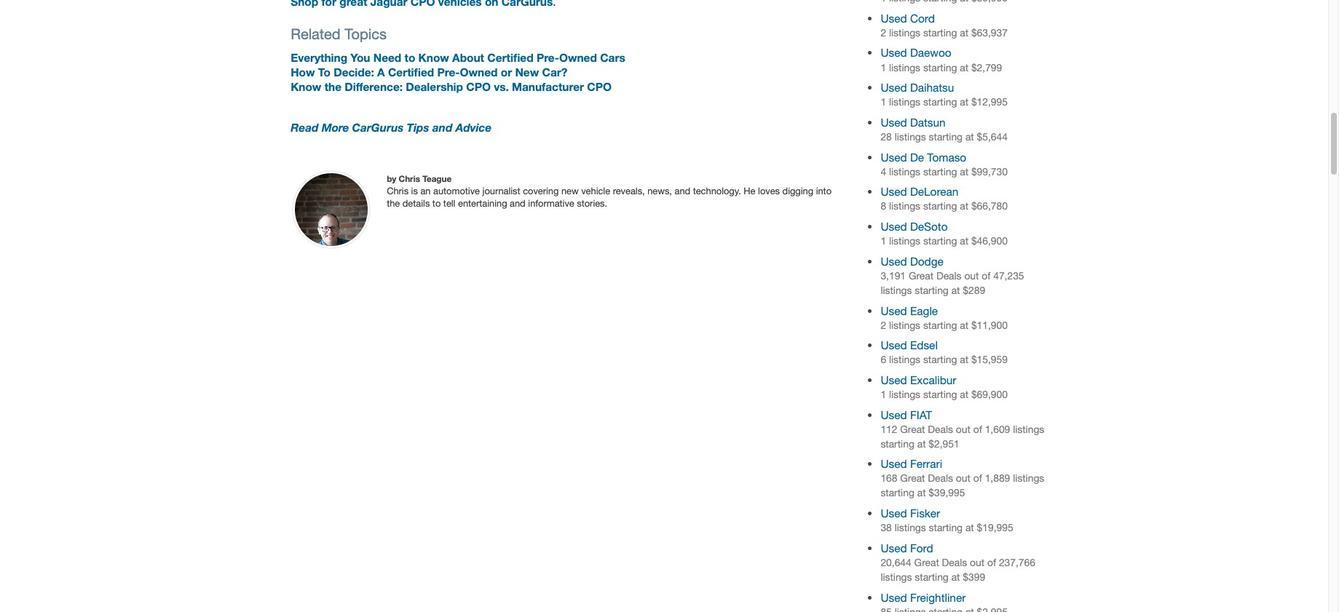 Task type: vqa. For each thing, say whether or not it's contained in the screenshot.


Task type: locate. For each thing, give the bounding box(es) containing it.
0 vertical spatial the
[[325, 80, 342, 93]]

listings right '1,889'
[[1014, 473, 1045, 485]]

at
[[960, 27, 969, 38], [960, 62, 969, 73], [960, 96, 969, 108], [966, 131, 975, 143], [960, 166, 969, 178], [960, 201, 969, 212], [960, 235, 969, 247], [952, 285, 961, 296], [960, 320, 969, 331], [960, 354, 969, 366], [960, 389, 969, 401], [918, 438, 926, 450], [918, 488, 926, 499], [966, 523, 975, 534], [952, 572, 961, 584]]

starting down 168
[[881, 488, 915, 499]]

12 used from the top
[[881, 409, 908, 422]]

of inside "20,644 great deals out of 237,766 listings starting at"
[[988, 557, 997, 569]]

used left daewoo
[[881, 46, 908, 59]]

starting down desoto
[[924, 235, 958, 247]]

he
[[744, 186, 756, 197]]

out for fiat
[[957, 424, 971, 436]]

listings down used daewoo link on the top
[[890, 62, 921, 73]]

used fisker link
[[881, 507, 941, 520]]

used eagle 2 listings starting at $11,900
[[881, 304, 1008, 331]]

0 vertical spatial 2
[[881, 27, 887, 38]]

used up 6
[[881, 339, 908, 352]]

1 vertical spatial to
[[433, 198, 441, 209]]

new
[[515, 66, 539, 79]]

1 horizontal spatial and
[[510, 198, 526, 209]]

0 vertical spatial to
[[405, 51, 416, 64]]

excalibur
[[911, 374, 957, 387]]

of up $289
[[982, 270, 991, 282]]

cpo
[[466, 80, 491, 93], [587, 80, 612, 93]]

used left daihatsu at the top right of page
[[881, 81, 908, 94]]

1 inside used daihatsu 1 listings starting at $12,995
[[881, 96, 887, 108]]

datsun
[[911, 116, 946, 129]]

$11,900
[[972, 320, 1008, 331]]

an
[[421, 186, 431, 197]]

1 down used daewoo link on the top
[[881, 62, 887, 73]]

to
[[405, 51, 416, 64], [433, 198, 441, 209]]

the inside everything you need to know about certified pre-owned cars how to decide: a certified pre-owned or new car? know the difference: dealership cpo vs. manufacturer cpo
[[325, 80, 342, 93]]

1 horizontal spatial the
[[387, 198, 400, 209]]

listings inside "20,644 great deals out of 237,766 listings starting at"
[[881, 572, 913, 584]]

starting down tomaso
[[924, 166, 958, 178]]

listings down '3,191'
[[881, 285, 913, 296]]

$46,900
[[972, 235, 1008, 247]]

9 used from the top
[[881, 304, 908, 317]]

3 used from the top
[[881, 81, 908, 94]]

3,191
[[881, 270, 906, 282]]

used inside the used excalibur 1 listings starting at $69,900
[[881, 374, 908, 387]]

at left $63,937
[[960, 27, 969, 38]]

and down journalist
[[510, 198, 526, 209]]

everything
[[291, 51, 348, 64]]

you
[[351, 51, 370, 64]]

deals up $39,995
[[929, 473, 954, 485]]

great inside 112 great deals out of 1,609 listings starting at
[[901, 424, 926, 436]]

used desoto 1 listings starting at $46,900
[[881, 220, 1008, 247]]

used down 8
[[881, 220, 908, 233]]

great for ferrari
[[901, 473, 926, 485]]

starting down excalibur
[[924, 389, 958, 401]]

listings inside used edsel 6 listings starting at $15,959
[[890, 354, 921, 366]]

out inside 168 great deals out of 1,889 listings starting at
[[957, 473, 971, 485]]

$19,995
[[978, 523, 1014, 534]]

of for used ferrari
[[974, 473, 983, 485]]

out inside "20,644 great deals out of 237,766 listings starting at"
[[971, 557, 985, 569]]

10 used from the top
[[881, 339, 908, 352]]

1 up 28
[[881, 96, 887, 108]]

1 inside used desoto 1 listings starting at $46,900
[[881, 235, 887, 247]]

of left 1,609
[[974, 424, 983, 436]]

15 used from the top
[[881, 542, 908, 555]]

$289
[[963, 285, 986, 296]]

5 used from the top
[[881, 151, 908, 164]]

listings inside the used de tomaso 4 listings starting at $99,730
[[890, 166, 921, 178]]

details
[[403, 198, 430, 209]]

1 horizontal spatial know
[[419, 51, 449, 64]]

deals inside 168 great deals out of 1,889 listings starting at
[[929, 473, 954, 485]]

starting down daihatsu at the top right of page
[[924, 96, 958, 108]]

to right "need"
[[405, 51, 416, 64]]

1,609
[[986, 424, 1011, 436]]

tomaso
[[928, 151, 967, 164]]

1 horizontal spatial certified
[[488, 51, 534, 64]]

2 horizontal spatial and
[[675, 186, 691, 197]]

1 horizontal spatial cpo
[[587, 80, 612, 93]]

1 vertical spatial the
[[387, 198, 400, 209]]

to
[[318, 66, 331, 79]]

2 down used cord link
[[881, 27, 887, 38]]

listings down used datsun link
[[895, 131, 927, 143]]

related
[[291, 26, 341, 42]]

listings right 1,609
[[1014, 424, 1045, 436]]

2 1 from the top
[[881, 96, 887, 108]]

starting down eagle
[[924, 320, 958, 331]]

great down dodge
[[909, 270, 934, 282]]

2 down "used eagle" link
[[881, 320, 887, 331]]

listings down used edsel link
[[890, 354, 921, 366]]

2 for used eagle
[[881, 320, 887, 331]]

listings
[[890, 27, 921, 38], [890, 62, 921, 73], [890, 96, 921, 108], [895, 131, 927, 143], [890, 166, 921, 178], [890, 201, 921, 212], [890, 235, 921, 247], [881, 285, 913, 296], [890, 320, 921, 331], [890, 354, 921, 366], [890, 389, 921, 401], [1014, 424, 1045, 436], [1014, 473, 1045, 485], [895, 523, 927, 534], [881, 572, 913, 584]]

know the difference: dealership cpo vs. manufacturer cpo link
[[291, 80, 612, 93]]

loves
[[759, 186, 780, 197]]

3 1 from the top
[[881, 235, 887, 247]]

the down to
[[325, 80, 342, 93]]

of inside 168 great deals out of 1,889 listings starting at
[[974, 473, 983, 485]]

starting inside "20,644 great deals out of 237,766 listings starting at"
[[915, 572, 949, 584]]

used for used fisker 38 listings starting at $19,995
[[881, 507, 908, 520]]

deals up "$399" on the right
[[943, 557, 968, 569]]

starting up tomaso
[[929, 131, 963, 143]]

at inside used fisker 38 listings starting at $19,995
[[966, 523, 975, 534]]

at inside 168 great deals out of 1,889 listings starting at
[[918, 488, 926, 499]]

1 vertical spatial certified
[[388, 66, 434, 79]]

1 used from the top
[[881, 11, 908, 25]]

7 used from the top
[[881, 220, 908, 233]]

everything you need to know about certified pre-owned cars how to decide: a certified pre-owned or new car? know the difference: dealership cpo vs. manufacturer cpo
[[291, 51, 626, 93]]

0 horizontal spatial the
[[325, 80, 342, 93]]

0 vertical spatial chris
[[399, 174, 420, 185]]

deals for used fiat
[[929, 424, 954, 436]]

of inside the 3,191 great deals out of 47,235 listings starting at
[[982, 270, 991, 282]]

chris down by
[[387, 186, 409, 197]]

used ferrari
[[881, 458, 943, 471]]

deals down dodge
[[937, 270, 962, 282]]

used left cord
[[881, 11, 908, 25]]

of left '1,889'
[[974, 473, 983, 485]]

certified up "dealership"
[[388, 66, 434, 79]]

4 1 from the top
[[881, 389, 887, 401]]

to left tell
[[433, 198, 441, 209]]

used delorean 8 listings starting at $66,780
[[881, 185, 1008, 212]]

used for used daihatsu 1 listings starting at $12,995
[[881, 81, 908, 94]]

listings down "used eagle" link
[[890, 320, 921, 331]]

16 used from the top
[[881, 591, 908, 604]]

need
[[374, 51, 402, 64]]

listings down used delorean link
[[890, 201, 921, 212]]

0 horizontal spatial pre-
[[438, 66, 460, 79]]

1 1 from the top
[[881, 62, 887, 73]]

$2,799
[[972, 62, 1003, 73]]

the
[[325, 80, 342, 93], [387, 198, 400, 209]]

listings inside used desoto 1 listings starting at $46,900
[[890, 235, 921, 247]]

1
[[881, 62, 887, 73], [881, 96, 887, 108], [881, 235, 887, 247], [881, 389, 887, 401]]

4 used from the top
[[881, 116, 908, 129]]

listings inside the 3,191 great deals out of 47,235 listings starting at
[[881, 285, 913, 296]]

everything you need to know about certified pre-owned cars link
[[291, 51, 626, 64]]

listings inside used daihatsu 1 listings starting at $12,995
[[890, 96, 921, 108]]

used up 28
[[881, 116, 908, 129]]

used down 6
[[881, 374, 908, 387]]

used left eagle
[[881, 304, 908, 317]]

of for used fiat
[[974, 424, 983, 436]]

know down the how
[[291, 80, 322, 93]]

at inside the used excalibur 1 listings starting at $69,900
[[960, 389, 969, 401]]

1 vertical spatial and
[[675, 186, 691, 197]]

11 used from the top
[[881, 374, 908, 387]]

starting
[[924, 27, 958, 38], [924, 62, 958, 73], [924, 96, 958, 108], [929, 131, 963, 143], [924, 166, 958, 178], [924, 201, 958, 212], [924, 235, 958, 247], [915, 285, 949, 296], [924, 320, 958, 331], [924, 354, 958, 366], [924, 389, 958, 401], [881, 438, 915, 450], [881, 488, 915, 499], [929, 523, 963, 534], [915, 572, 949, 584]]

1 horizontal spatial to
[[433, 198, 441, 209]]

fisker
[[911, 507, 941, 520]]

listings inside the used datsun 28 listings starting at $5,644
[[895, 131, 927, 143]]

listings inside 112 great deals out of 1,609 listings starting at
[[1014, 424, 1045, 436]]

deals inside "20,644 great deals out of 237,766 listings starting at"
[[943, 557, 968, 569]]

1 up 'used fiat'
[[881, 389, 887, 401]]

listings down used cord link
[[890, 27, 921, 38]]

starting down 112
[[881, 438, 915, 450]]

1 vertical spatial know
[[291, 80, 322, 93]]

great down ford
[[915, 557, 940, 569]]

0 horizontal spatial owned
[[460, 66, 498, 79]]

1 vertical spatial chris
[[387, 186, 409, 197]]

and right tips
[[433, 121, 453, 134]]

at left "$399" on the right
[[952, 572, 961, 584]]

owned up car?
[[560, 51, 597, 64]]

great down 'used fiat'
[[901, 424, 926, 436]]

at inside "20,644 great deals out of 237,766 listings starting at"
[[952, 572, 961, 584]]

1 vertical spatial owned
[[460, 66, 498, 79]]

used inside the used cord 2 listings starting at $63,937
[[881, 11, 908, 25]]

great inside 168 great deals out of 1,889 listings starting at
[[901, 473, 926, 485]]

used inside used daihatsu 1 listings starting at $12,995
[[881, 81, 908, 94]]

pre- up know the difference: dealership cpo vs. manufacturer cpo link
[[438, 66, 460, 79]]

of inside 112 great deals out of 1,609 listings starting at
[[974, 424, 983, 436]]

112 great deals out of 1,609 listings starting at
[[881, 424, 1045, 450]]

0 horizontal spatial to
[[405, 51, 416, 64]]

used daewoo link
[[881, 46, 952, 59]]

6 used from the top
[[881, 185, 908, 198]]

$63,937
[[972, 27, 1008, 38]]

0 vertical spatial owned
[[560, 51, 597, 64]]

14 used from the top
[[881, 507, 908, 520]]

automotive
[[434, 186, 480, 197]]

starting down daewoo
[[924, 62, 958, 73]]

used fisker 38 listings starting at $19,995
[[881, 507, 1014, 534]]

used up 112
[[881, 409, 908, 422]]

used up 168
[[881, 458, 908, 471]]

8 used from the top
[[881, 255, 908, 268]]

used inside used delorean 8 listings starting at $66,780
[[881, 185, 908, 198]]

used for used desoto 1 listings starting at $46,900
[[881, 220, 908, 233]]

0 horizontal spatial and
[[433, 121, 453, 134]]

chris up is
[[399, 174, 420, 185]]

at left $66,780
[[960, 201, 969, 212]]

cpo left vs.
[[466, 80, 491, 93]]

difference:
[[345, 80, 403, 93]]

used edsel 6 listings starting at $15,959
[[881, 339, 1008, 366]]

cpo down cars
[[587, 80, 612, 93]]

at left $2,799
[[960, 62, 969, 73]]

deals for used dodge
[[937, 270, 962, 282]]

used down 20,644
[[881, 591, 908, 604]]

2 used from the top
[[881, 46, 908, 59]]

0 horizontal spatial certified
[[388, 66, 434, 79]]

and right 'news,'
[[675, 186, 691, 197]]

out up "$399" on the right
[[971, 557, 985, 569]]

used inside the used datsun 28 listings starting at $5,644
[[881, 116, 908, 129]]

1 vertical spatial 2
[[881, 320, 887, 331]]

at up fisker
[[918, 488, 926, 499]]

freightliner
[[911, 591, 966, 604]]

starting inside used delorean 8 listings starting at $66,780
[[924, 201, 958, 212]]

used inside the used eagle 2 listings starting at $11,900
[[881, 304, 908, 317]]

listings down used fisker link
[[895, 523, 927, 534]]

$12,995
[[972, 96, 1008, 108]]

used for used daewoo 1 listings starting at $2,799
[[881, 46, 908, 59]]

used for used ferrari
[[881, 458, 908, 471]]

at left "$69,900"
[[960, 389, 969, 401]]

the left details on the top of page
[[387, 198, 400, 209]]

at left $289
[[952, 285, 961, 296]]

used up '3,191'
[[881, 255, 908, 268]]

used for used edsel 6 listings starting at $15,959
[[881, 339, 908, 352]]

starting inside 112 great deals out of 1,609 listings starting at
[[881, 438, 915, 450]]

used excalibur link
[[881, 374, 957, 387]]

used up 8
[[881, 185, 908, 198]]

at left $5,644
[[966, 131, 975, 143]]

2 vertical spatial and
[[510, 198, 526, 209]]

cars
[[600, 51, 626, 64]]

used inside the used de tomaso 4 listings starting at $99,730
[[881, 151, 908, 164]]

starting inside the used de tomaso 4 listings starting at $99,730
[[924, 166, 958, 178]]

desoto
[[911, 220, 948, 233]]

at left the $19,995
[[966, 523, 975, 534]]

1 inside used daewoo 1 listings starting at $2,799
[[881, 62, 887, 73]]

starting down fisker
[[929, 523, 963, 534]]

starting inside used edsel 6 listings starting at $15,959
[[924, 354, 958, 366]]

used ford
[[881, 542, 934, 555]]

at down tomaso
[[960, 166, 969, 178]]

starting inside the used cord 2 listings starting at $63,937
[[924, 27, 958, 38]]

starting up eagle
[[915, 285, 949, 296]]

deals
[[937, 270, 962, 282], [929, 424, 954, 436], [929, 473, 954, 485], [943, 557, 968, 569]]

out up $39,995
[[957, 473, 971, 485]]

$2,951
[[929, 438, 960, 450]]

of for used dodge
[[982, 270, 991, 282]]

used for used dodge
[[881, 255, 908, 268]]

vs.
[[494, 80, 509, 93]]

1 cpo from the left
[[466, 80, 491, 93]]

168 great deals out of 1,889 listings starting at
[[881, 473, 1045, 499]]

used inside used edsel 6 listings starting at $15,959
[[881, 339, 908, 352]]

13 used from the top
[[881, 458, 908, 471]]

used inside used desoto 1 listings starting at $46,900
[[881, 220, 908, 233]]

at inside 112 great deals out of 1,609 listings starting at
[[918, 438, 926, 450]]

at up the ferrari
[[918, 438, 926, 450]]

out inside the 3,191 great deals out of 47,235 listings starting at
[[965, 270, 980, 282]]

4
[[881, 166, 887, 178]]

deals inside the 3,191 great deals out of 47,235 listings starting at
[[937, 270, 962, 282]]

dodge
[[911, 255, 944, 268]]

0 horizontal spatial know
[[291, 80, 322, 93]]

0 vertical spatial pre-
[[537, 51, 560, 64]]

out for dodge
[[965, 270, 980, 282]]

great down used ferrari
[[901, 473, 926, 485]]

related topics
[[291, 26, 387, 42]]

starting up excalibur
[[924, 354, 958, 366]]

owned down about on the top left of page
[[460, 66, 498, 79]]

starting up freightliner
[[915, 572, 949, 584]]

2 inside the used cord 2 listings starting at $63,937
[[881, 27, 887, 38]]

1 horizontal spatial owned
[[560, 51, 597, 64]]

listings down the used desoto link at the top right
[[890, 235, 921, 247]]

great for fiat
[[901, 424, 926, 436]]

used delorean link
[[881, 185, 959, 198]]

listings down used excalibur link
[[890, 389, 921, 401]]

at inside used daewoo 1 listings starting at $2,799
[[960, 62, 969, 73]]

3,191 great deals out of 47,235 listings starting at
[[881, 270, 1025, 296]]

used datsun 28 listings starting at $5,644
[[881, 116, 1008, 143]]

at left $12,995
[[960, 96, 969, 108]]

great inside the 3,191 great deals out of 47,235 listings starting at
[[909, 270, 934, 282]]

used up 20,644
[[881, 542, 908, 555]]

used up 38
[[881, 507, 908, 520]]

starting down delorean
[[924, 201, 958, 212]]

certified up or
[[488, 51, 534, 64]]

pre- up car?
[[537, 51, 560, 64]]

listings down 20,644
[[881, 572, 913, 584]]

used inside used fisker 38 listings starting at $19,995
[[881, 507, 908, 520]]

2 2 from the top
[[881, 320, 887, 331]]

listings down de
[[890, 166, 921, 178]]

deals inside 112 great deals out of 1,609 listings starting at
[[929, 424, 954, 436]]

out
[[965, 270, 980, 282], [957, 424, 971, 436], [957, 473, 971, 485], [971, 557, 985, 569]]

at left $15,959
[[960, 354, 969, 366]]

1 2 from the top
[[881, 27, 887, 38]]

know up how to decide: a certified pre-owned or new car? 'link'
[[419, 51, 449, 64]]

1 inside the used excalibur 1 listings starting at $69,900
[[881, 389, 887, 401]]

know
[[419, 51, 449, 64], [291, 80, 322, 93]]

out inside 112 great deals out of 1,609 listings starting at
[[957, 424, 971, 436]]

at inside used desoto 1 listings starting at $46,900
[[960, 235, 969, 247]]

at left $11,900
[[960, 320, 969, 331]]

2 cpo from the left
[[587, 80, 612, 93]]

listings down used daihatsu link
[[890, 96, 921, 108]]

used inside used daewoo 1 listings starting at $2,799
[[881, 46, 908, 59]]

at inside used delorean 8 listings starting at $66,780
[[960, 201, 969, 212]]

deals up $2,951
[[929, 424, 954, 436]]

2 inside the used eagle 2 listings starting at $11,900
[[881, 320, 887, 331]]

out up $2,951
[[957, 424, 971, 436]]

at inside the used de tomaso 4 listings starting at $99,730
[[960, 166, 969, 178]]

great inside "20,644 great deals out of 237,766 listings starting at"
[[915, 557, 940, 569]]

listings inside the used eagle 2 listings starting at $11,900
[[890, 320, 921, 331]]

starting inside 168 great deals out of 1,889 listings starting at
[[881, 488, 915, 499]]

used up 4
[[881, 151, 908, 164]]

used daewoo 1 listings starting at $2,799
[[881, 46, 1003, 73]]

0 horizontal spatial cpo
[[466, 80, 491, 93]]

at inside used daihatsu 1 listings starting at $12,995
[[960, 96, 969, 108]]

of left the 237,766
[[988, 557, 997, 569]]

used for used eagle 2 listings starting at $11,900
[[881, 304, 908, 317]]

certified
[[488, 51, 534, 64], [388, 66, 434, 79]]

47,235
[[994, 270, 1025, 282]]

1 down the used desoto link at the top right
[[881, 235, 887, 247]]

112
[[881, 424, 898, 436]]

used de tomaso 4 listings starting at $99,730
[[881, 151, 1008, 178]]

20,644 great deals out of 237,766 listings starting at
[[881, 557, 1036, 584]]

starting up daewoo
[[924, 27, 958, 38]]

or
[[501, 66, 512, 79]]



Task type: describe. For each thing, give the bounding box(es) containing it.
tips
[[407, 121, 429, 134]]

listings inside used daewoo 1 listings starting at $2,799
[[890, 62, 921, 73]]

tell
[[444, 198, 456, 209]]

used freightliner
[[881, 591, 966, 604]]

great for ford
[[915, 557, 940, 569]]

used ferrari link
[[881, 458, 943, 471]]

at inside the 3,191 great deals out of 47,235 listings starting at
[[952, 285, 961, 296]]

reveals,
[[613, 186, 645, 197]]

$15,959
[[972, 354, 1008, 366]]

used for used ford
[[881, 542, 908, 555]]

listings inside used fisker 38 listings starting at $19,995
[[895, 523, 927, 534]]

28
[[881, 131, 892, 143]]

used de tomaso link
[[881, 151, 967, 164]]

used for used fiat
[[881, 409, 908, 422]]

at inside used edsel 6 listings starting at $15,959
[[960, 354, 969, 366]]

fiat
[[911, 409, 933, 422]]

used eagle link
[[881, 304, 939, 317]]

starting inside used daewoo 1 listings starting at $2,799
[[924, 62, 958, 73]]

listings inside the used excalibur 1 listings starting at $69,900
[[890, 389, 921, 401]]

is
[[411, 186, 418, 197]]

1 vertical spatial pre-
[[438, 66, 460, 79]]

manufacturer
[[512, 80, 584, 93]]

daewoo
[[911, 46, 952, 59]]

cargurus
[[352, 121, 404, 134]]

listings inside used delorean 8 listings starting at $66,780
[[890, 201, 921, 212]]

digging
[[783, 186, 814, 197]]

used cord link
[[881, 11, 935, 25]]

a
[[377, 66, 385, 79]]

the inside by chris teague chris is an automotive journalist covering new vehicle reveals, news, and technology. he loves digging into the details to tell entertaining and informative stories.
[[387, 198, 400, 209]]

starting inside used daihatsu 1 listings starting at $12,995
[[924, 96, 958, 108]]

starting inside used fisker 38 listings starting at $19,995
[[929, 523, 963, 534]]

read more cargurus tips and advice
[[291, 121, 492, 134]]

journalist
[[483, 186, 521, 197]]

deals for used ferrari
[[929, 473, 954, 485]]

by chris teague chris is an automotive journalist covering new vehicle reveals, news, and technology. he loves digging into the details to tell entertaining and informative stories.
[[387, 174, 832, 209]]

at inside the used cord 2 listings starting at $63,937
[[960, 27, 969, 38]]

$69,900
[[972, 389, 1008, 401]]

1 for used excalibur
[[881, 389, 887, 401]]

read more cargurus tips and advice link
[[291, 121, 492, 134]]

38
[[881, 523, 892, 534]]

ford
[[911, 542, 934, 555]]

used dodge
[[881, 255, 944, 268]]

teague
[[423, 174, 452, 185]]

decide:
[[334, 66, 374, 79]]

used fiat
[[881, 409, 933, 422]]

entertaining
[[458, 198, 508, 209]]

dealership
[[406, 80, 463, 93]]

topics
[[345, 26, 387, 42]]

$5,644
[[978, 131, 1008, 143]]

used daihatsu 1 listings starting at $12,995
[[881, 81, 1008, 108]]

at inside the used datsun 28 listings starting at $5,644
[[966, 131, 975, 143]]

stories.
[[577, 198, 608, 209]]

listings inside the used cord 2 listings starting at $63,937
[[890, 27, 921, 38]]

0 vertical spatial know
[[419, 51, 449, 64]]

starting inside the used excalibur 1 listings starting at $69,900
[[924, 389, 958, 401]]

to inside by chris teague chris is an automotive journalist covering new vehicle reveals, news, and technology. he loves digging into the details to tell entertaining and informative stories.
[[433, 198, 441, 209]]

starting inside the 3,191 great deals out of 47,235 listings starting at
[[915, 285, 949, 296]]

used for used freightliner
[[881, 591, 908, 604]]

starting inside used desoto 1 listings starting at $46,900
[[924, 235, 958, 247]]

used edsel link
[[881, 339, 938, 352]]

used desoto link
[[881, 220, 948, 233]]

great for dodge
[[909, 270, 934, 282]]

used dodge link
[[881, 255, 944, 268]]

advice
[[456, 121, 492, 134]]

6
[[881, 354, 887, 366]]

1 horizontal spatial pre-
[[537, 51, 560, 64]]

deals for used ford
[[943, 557, 968, 569]]

to inside everything you need to know about certified pre-owned cars how to decide: a certified pre-owned or new car? know the difference: dealership cpo vs. manufacturer cpo
[[405, 51, 416, 64]]

delorean
[[911, 185, 959, 198]]

used daihatsu link
[[881, 81, 955, 94]]

0 vertical spatial certified
[[488, 51, 534, 64]]

vehicle
[[582, 186, 611, 197]]

168
[[881, 473, 898, 485]]

edsel
[[911, 339, 938, 352]]

daihatsu
[[911, 81, 955, 94]]

by
[[387, 174, 397, 185]]

used ford link
[[881, 542, 934, 555]]

1 for used desoto
[[881, 235, 887, 247]]

starting inside the used datsun 28 listings starting at $5,644
[[929, 131, 963, 143]]

20,644
[[881, 557, 912, 569]]

covering
[[523, 186, 559, 197]]

2 for used cord
[[881, 27, 887, 38]]

used freightliner link
[[881, 591, 966, 604]]

more
[[322, 121, 349, 134]]

used for used de tomaso 4 listings starting at $99,730
[[881, 151, 908, 164]]

de
[[911, 151, 925, 164]]

used for used excalibur 1 listings starting at $69,900
[[881, 374, 908, 387]]

of for used ford
[[988, 557, 997, 569]]

used fiat link
[[881, 409, 933, 422]]

1,889
[[986, 473, 1011, 485]]

read
[[291, 121, 319, 134]]

out for ford
[[971, 557, 985, 569]]

used for used datsun 28 listings starting at $5,644
[[881, 116, 908, 129]]

at inside the used eagle 2 listings starting at $11,900
[[960, 320, 969, 331]]

$99,730
[[972, 166, 1008, 178]]

$399
[[963, 572, 986, 584]]

1 for used daihatsu
[[881, 96, 887, 108]]

used for used cord 2 listings starting at $63,937
[[881, 11, 908, 25]]

listings inside 168 great deals out of 1,889 listings starting at
[[1014, 473, 1045, 485]]

used for used delorean 8 listings starting at $66,780
[[881, 185, 908, 198]]

out for ferrari
[[957, 473, 971, 485]]

237,766
[[1000, 557, 1036, 569]]

used cord 2 listings starting at $63,937
[[881, 11, 1008, 38]]

technology.
[[693, 186, 742, 197]]

$39,995
[[929, 488, 966, 499]]

1 for used daewoo
[[881, 62, 887, 73]]

8
[[881, 201, 887, 212]]

cord
[[911, 11, 935, 25]]

eagle
[[911, 304, 939, 317]]

news,
[[648, 186, 672, 197]]

0 vertical spatial and
[[433, 121, 453, 134]]

$66,780
[[972, 201, 1008, 212]]

into
[[817, 186, 832, 197]]

starting inside the used eagle 2 listings starting at $11,900
[[924, 320, 958, 331]]



